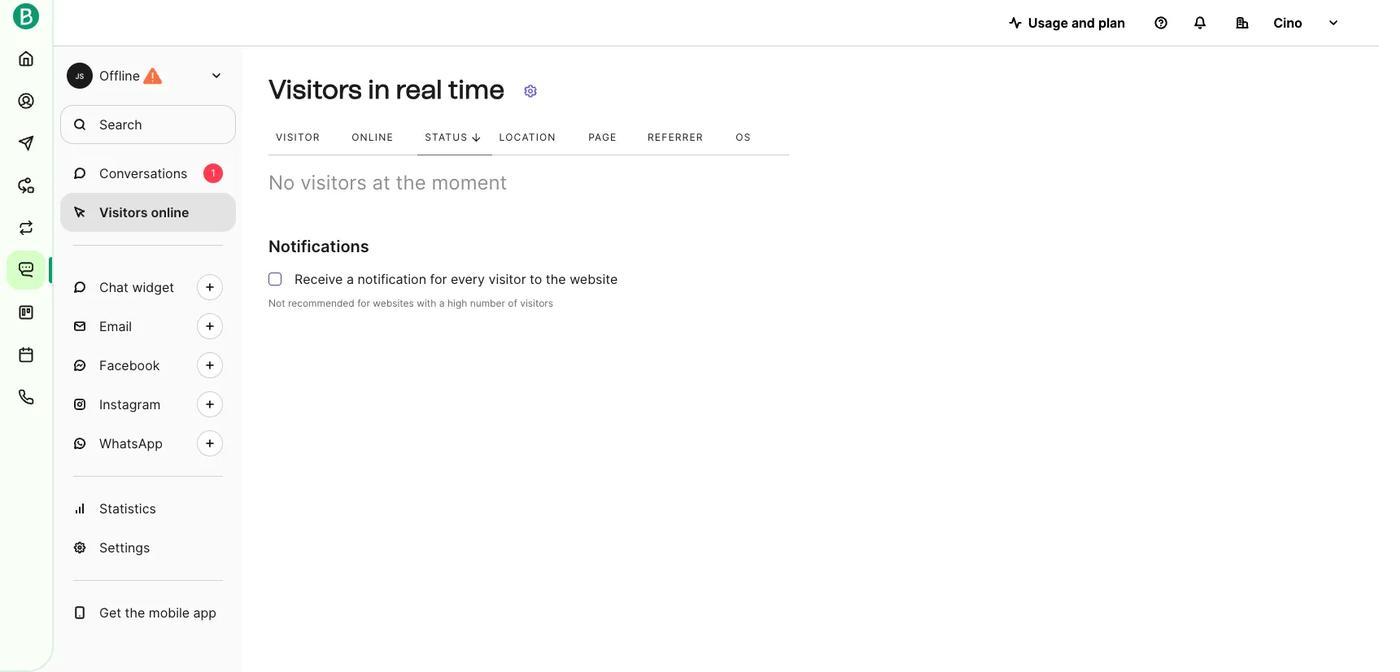 Task type: locate. For each thing, give the bounding box(es) containing it.
status
[[425, 131, 468, 143]]

0 horizontal spatial visitors
[[99, 204, 148, 221]]

chat
[[99, 279, 129, 295]]

1 vertical spatial visitors
[[99, 204, 148, 221]]

visitors
[[300, 171, 367, 194], [520, 297, 553, 309]]

chat widget
[[99, 279, 174, 295]]

a
[[347, 271, 354, 287], [439, 297, 445, 309]]

of
[[508, 297, 517, 309]]

get the mobile app
[[99, 605, 217, 621]]

no visitors at the moment
[[269, 171, 507, 194]]

visitors in real time
[[269, 74, 505, 105]]

visitors down conversations
[[99, 204, 148, 221]]

referrer
[[648, 131, 704, 143]]

0 vertical spatial visitors
[[269, 74, 362, 105]]

facebook
[[99, 357, 160, 374]]

1 horizontal spatial for
[[430, 271, 447, 287]]

2 horizontal spatial the
[[546, 271, 566, 287]]

websites
[[373, 297, 414, 309]]

visitors up 'visitor' button
[[269, 74, 362, 105]]

0 horizontal spatial a
[[347, 271, 354, 287]]

online
[[151, 204, 189, 221]]

instagram link
[[60, 385, 236, 424]]

visitors
[[269, 74, 362, 105], [99, 204, 148, 221]]

os button
[[728, 120, 774, 155]]

usage and plan
[[1028, 15, 1125, 31]]

conversations
[[99, 165, 187, 181]]

online
[[352, 131, 394, 143]]

1
[[211, 167, 215, 179]]

usage and plan button
[[996, 7, 1138, 39]]

number
[[470, 297, 505, 309]]

online button
[[344, 120, 418, 155]]

in
[[368, 74, 390, 105]]

the right 'at'
[[396, 171, 426, 194]]

statistics link
[[60, 489, 236, 528]]

1 vertical spatial visitors
[[520, 297, 553, 309]]

visitors inside 'link'
[[99, 204, 148, 221]]

get the mobile app link
[[60, 593, 236, 632]]

visitors online
[[99, 204, 189, 221]]

instagram
[[99, 396, 161, 413]]

for
[[430, 271, 447, 287], [357, 297, 370, 309]]

referrer button
[[640, 120, 728, 155]]

1 horizontal spatial the
[[396, 171, 426, 194]]

0 horizontal spatial visitors
[[300, 171, 367, 194]]

moment
[[432, 171, 507, 194]]

the right to
[[546, 271, 566, 287]]

every
[[451, 271, 485, 287]]

0 horizontal spatial for
[[357, 297, 370, 309]]

notifications
[[269, 237, 369, 256]]

visitor
[[489, 271, 526, 287]]

for left websites in the left of the page
[[357, 297, 370, 309]]

a right with
[[439, 297, 445, 309]]

1 vertical spatial a
[[439, 297, 445, 309]]

visitors for visitors in real time
[[269, 74, 362, 105]]

a right receive
[[347, 271, 354, 287]]

whatsapp
[[99, 435, 163, 452]]

os
[[736, 131, 751, 143]]

2 vertical spatial the
[[125, 605, 145, 621]]

the
[[396, 171, 426, 194], [546, 271, 566, 287], [125, 605, 145, 621]]

visitors left 'at'
[[300, 171, 367, 194]]

high
[[448, 297, 467, 309]]

js
[[75, 71, 84, 80]]

and
[[1072, 15, 1095, 31]]

1 horizontal spatial visitors
[[520, 297, 553, 309]]

receive
[[295, 271, 343, 287]]

1 horizontal spatial visitors
[[269, 74, 362, 105]]

visitors down to
[[520, 297, 553, 309]]

email
[[99, 318, 132, 334]]

the right get
[[125, 605, 145, 621]]

for up with
[[430, 271, 447, 287]]

cino
[[1274, 15, 1303, 31]]

to
[[530, 271, 542, 287]]

search
[[99, 116, 142, 133]]



Task type: vqa. For each thing, say whether or not it's contained in the screenshot.
For to the bottom
yes



Task type: describe. For each thing, give the bounding box(es) containing it.
location
[[499, 131, 556, 143]]

not
[[269, 297, 285, 309]]

receive a notification for every visitor to the website
[[295, 271, 618, 287]]

1 vertical spatial the
[[546, 271, 566, 287]]

offline
[[99, 68, 140, 84]]

visitor button
[[269, 120, 344, 155]]

status button
[[418, 120, 492, 155]]

settings
[[99, 540, 150, 556]]

statistics
[[99, 500, 156, 517]]

visitors for visitors online
[[99, 204, 148, 221]]

1 vertical spatial for
[[357, 297, 370, 309]]

notification
[[358, 271, 426, 287]]

whatsapp link
[[60, 424, 236, 463]]

page button
[[581, 120, 640, 155]]

mobile
[[149, 605, 190, 621]]

usage
[[1028, 15, 1068, 31]]

widget
[[132, 279, 174, 295]]

cino button
[[1223, 7, 1353, 39]]

at
[[372, 171, 390, 194]]

visitor
[[276, 131, 320, 143]]

get
[[99, 605, 121, 621]]

0 vertical spatial a
[[347, 271, 354, 287]]

time
[[448, 74, 505, 105]]

website
[[570, 271, 618, 287]]

chat widget link
[[60, 268, 236, 307]]

real
[[396, 74, 442, 105]]

settings link
[[60, 528, 236, 567]]

with
[[417, 297, 437, 309]]

email link
[[60, 307, 236, 346]]

no
[[269, 171, 295, 194]]

app
[[193, 605, 217, 621]]

facebook link
[[60, 346, 236, 385]]

recommended
[[288, 297, 355, 309]]

0 horizontal spatial the
[[125, 605, 145, 621]]

1 horizontal spatial a
[[439, 297, 445, 309]]

location button
[[492, 120, 581, 155]]

page
[[588, 131, 617, 143]]

visitors online link
[[60, 193, 236, 232]]

not recommended for websites with a high number of visitors
[[269, 297, 553, 309]]

search link
[[60, 105, 236, 144]]

0 vertical spatial visitors
[[300, 171, 367, 194]]

plan
[[1098, 15, 1125, 31]]

0 vertical spatial the
[[396, 171, 426, 194]]

0 vertical spatial for
[[430, 271, 447, 287]]



